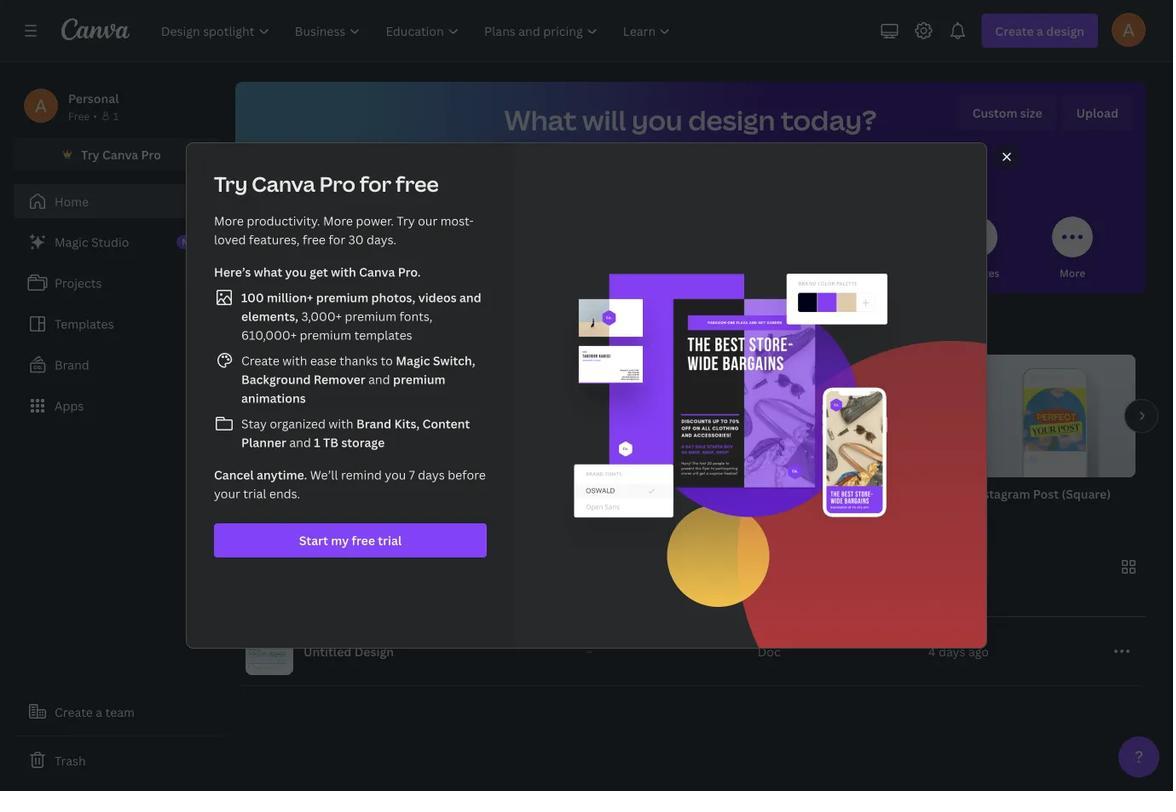 Task type: locate. For each thing, give the bounding box(es) containing it.
productivity.
[[247, 213, 320, 229]]

1 vertical spatial doc
[[758, 644, 781, 660]]

premium animations
[[241, 372, 446, 406]]

pro up more productivity. more power. try our most- loved features, free for 30 days.
[[320, 170, 356, 198]]

2 horizontal spatial and
[[460, 290, 482, 306]]

create
[[241, 353, 280, 369], [55, 704, 93, 720]]

try for try canva pro
[[81, 146, 100, 163]]

brand for brand kits, content planner
[[357, 416, 392, 432]]

you left get
[[285, 264, 307, 280]]

whiteboard
[[420, 486, 488, 502]]

instagram post (square)
[[972, 486, 1112, 502]]

None search field
[[435, 159, 947, 193]]

canva up productivity.
[[252, 170, 315, 198]]

instagram
[[972, 486, 1031, 502]]

1 horizontal spatial brand
[[357, 416, 392, 432]]

0 vertical spatial pro
[[141, 146, 161, 163]]

1 horizontal spatial try
[[214, 170, 248, 198]]

0 vertical spatial for
[[360, 170, 392, 198]]

you might want to try...
[[235, 320, 407, 341]]

personal
[[68, 90, 119, 106]]

elements,
[[241, 308, 299, 325]]

0 horizontal spatial to
[[354, 320, 370, 341]]

0 horizontal spatial for
[[329, 232, 346, 248]]

1 horizontal spatial 1
[[314, 435, 320, 451]]

1 horizontal spatial trial
[[378, 533, 402, 549]]

design
[[689, 102, 776, 139]]

pro for try canva pro for free
[[320, 170, 356, 198]]

4 days ago
[[929, 644, 990, 660]]

premium up 'templates'
[[345, 308, 397, 325]]

1 horizontal spatial to
[[381, 353, 393, 369]]

0 vertical spatial with
[[331, 264, 356, 280]]

0 horizontal spatial try
[[81, 146, 100, 163]]

1 vertical spatial 1
[[314, 435, 320, 451]]

1 vertical spatial trial
[[378, 533, 402, 549]]

1 horizontal spatial canva
[[252, 170, 315, 198]]

free up here's what you get with canva pro.
[[303, 232, 326, 248]]

2 vertical spatial and
[[289, 435, 311, 451]]

to left 'try...'
[[354, 320, 370, 341]]

group
[[235, 355, 399, 478], [420, 355, 583, 478], [604, 355, 768, 478], [788, 355, 952, 478], [972, 355, 1136, 478]]

0 horizontal spatial brand
[[55, 357, 89, 373]]

untitled design
[[304, 644, 394, 660]]

here's
[[214, 264, 251, 280]]

premium down 3,000+ on the top of page
[[300, 327, 352, 343]]

you left 7
[[385, 467, 406, 483]]

2 vertical spatial with
[[329, 416, 354, 432]]

0 horizontal spatial pro
[[141, 146, 161, 163]]

apps
[[55, 398, 84, 414]]

try...
[[374, 320, 407, 341]]

0 vertical spatial create
[[241, 353, 280, 369]]

canva
[[102, 146, 138, 163], [252, 170, 315, 198], [359, 264, 395, 280]]

0 vertical spatial magic
[[55, 234, 88, 250]]

home
[[55, 193, 89, 209]]

group for video
[[788, 355, 952, 478]]

0 horizontal spatial days
[[418, 467, 445, 483]]

start my free trial
[[299, 533, 402, 549]]

cancel
[[214, 467, 254, 483]]

list
[[14, 225, 222, 423], [214, 287, 487, 452]]

and right videos on the top of page
[[460, 290, 482, 306]]

to down 'templates'
[[381, 353, 393, 369]]

canva for try canva pro
[[102, 146, 138, 163]]

1 vertical spatial canva
[[252, 170, 315, 198]]

2 horizontal spatial canva
[[359, 264, 395, 280]]

social
[[659, 266, 689, 280]]

magic left studio
[[55, 234, 88, 250]]

0 vertical spatial free
[[396, 170, 439, 198]]

free inside more productivity. more power. try our most- loved features, free for 30 days.
[[303, 232, 326, 248]]

what
[[254, 264, 283, 280]]

whiteboards
[[468, 266, 532, 280]]

0 horizontal spatial trial
[[243, 486, 267, 502]]

for up power.
[[360, 170, 392, 198]]

try inside try canva pro button
[[81, 146, 100, 163]]

remind
[[341, 467, 382, 483]]

1 vertical spatial pro
[[320, 170, 356, 198]]

with
[[331, 264, 356, 280], [283, 353, 307, 369], [329, 416, 354, 432]]

1 horizontal spatial free
[[352, 533, 375, 549]]

for left 30
[[329, 232, 346, 248]]

0 horizontal spatial more
[[214, 213, 244, 229]]

to
[[354, 320, 370, 341], [381, 353, 393, 369]]

trash link
[[14, 744, 222, 778]]

days right 7
[[418, 467, 445, 483]]

magic inside magic switch, background remover
[[396, 353, 430, 369]]

pro up 'home' link
[[141, 146, 161, 163]]

pro for try canva pro
[[141, 146, 161, 163]]

1 vertical spatial days
[[939, 644, 966, 660]]

0 vertical spatial doc
[[235, 486, 259, 502]]

docs button
[[384, 205, 425, 293]]

brand inside brand link
[[55, 357, 89, 373]]

5 group from the left
[[972, 355, 1136, 478]]

1 horizontal spatial days
[[939, 644, 966, 660]]

7
[[409, 467, 415, 483]]

background
[[241, 372, 311, 388]]

0 horizontal spatial magic
[[55, 234, 88, 250]]

you for what
[[285, 264, 307, 280]]

1 horizontal spatial pro
[[320, 170, 356, 198]]

for inside more productivity. more power. try our most- loved features, free for 30 days.
[[329, 232, 346, 248]]

a
[[96, 704, 102, 720]]

presentations
[[561, 266, 630, 280]]

days right 4
[[939, 644, 966, 660]]

video group
[[788, 355, 952, 524]]

templates
[[55, 316, 114, 332]]

try inside more productivity. more power. try our most- loved features, free for 30 days.
[[397, 213, 415, 229]]

0 horizontal spatial free
[[303, 232, 326, 248]]

projects link
[[14, 266, 222, 300]]

more
[[214, 213, 244, 229], [323, 213, 353, 229], [1060, 266, 1086, 280]]

print products
[[846, 266, 918, 280]]

1 group from the left
[[235, 355, 399, 478]]

loved
[[214, 232, 246, 248]]

create up background
[[241, 353, 280, 369]]

0 horizontal spatial create
[[55, 704, 93, 720]]

magic
[[55, 234, 88, 250], [396, 353, 430, 369]]

1 vertical spatial with
[[283, 353, 307, 369]]

1 vertical spatial create
[[55, 704, 93, 720]]

you right for
[[309, 266, 327, 280]]

you inside 'button'
[[309, 266, 327, 280]]

1 horizontal spatial doc
[[758, 644, 781, 660]]

1 left tb
[[314, 435, 320, 451]]

1 vertical spatial and
[[366, 372, 393, 388]]

1
[[113, 109, 119, 123], [314, 435, 320, 451]]

social media button
[[659, 205, 723, 293]]

try left our
[[397, 213, 415, 229]]

premium up 3,000+ on the top of page
[[316, 290, 369, 306]]

1 horizontal spatial magic
[[396, 353, 430, 369]]

trial inside button
[[378, 533, 402, 549]]

with up and 1 tb storage
[[329, 416, 354, 432]]

0 vertical spatial try
[[81, 146, 100, 163]]

0 vertical spatial and
[[460, 290, 482, 306]]

premium
[[316, 290, 369, 306], [345, 308, 397, 325], [300, 327, 352, 343], [393, 372, 446, 388]]

days inside we'll remind you 7 days before your trial ends.
[[418, 467, 445, 483]]

projects
[[55, 275, 102, 291]]

3,000+ premium fonts, 610,000+ premium templates
[[241, 308, 433, 343]]

0 horizontal spatial 1
[[113, 109, 119, 123]]

brand up apps
[[55, 357, 89, 373]]

you right will
[[632, 102, 683, 139]]

doc
[[235, 486, 259, 502], [758, 644, 781, 660]]

free right my
[[352, 533, 375, 549]]

for you
[[290, 266, 327, 280]]

ago
[[969, 644, 990, 660]]

--
[[587, 647, 592, 656]]

create a team button
[[14, 695, 222, 729]]

what
[[505, 102, 577, 139]]

1 horizontal spatial create
[[241, 353, 280, 369]]

and for and
[[366, 372, 393, 388]]

1 horizontal spatial and
[[366, 372, 393, 388]]

more inside button
[[1060, 266, 1086, 280]]

610,000+
[[241, 327, 297, 343]]

0 horizontal spatial canva
[[102, 146, 138, 163]]

with up background
[[283, 353, 307, 369]]

0 vertical spatial trial
[[243, 486, 267, 502]]

2 group from the left
[[420, 355, 583, 478]]

planner
[[241, 435, 287, 451]]

print
[[846, 266, 870, 280]]

2 horizontal spatial more
[[1060, 266, 1086, 280]]

videos
[[419, 290, 457, 306]]

with right get
[[331, 264, 356, 280]]

try for try canva pro for free
[[214, 170, 248, 198]]

pro inside button
[[141, 146, 161, 163]]

and down stay organized with
[[289, 435, 311, 451]]

1 vertical spatial free
[[303, 232, 326, 248]]

30
[[349, 232, 364, 248]]

1 vertical spatial for
[[329, 232, 346, 248]]

brand up storage
[[357, 416, 392, 432]]

canva inside button
[[102, 146, 138, 163]]

100 million+ premium photos, videos and elements,
[[241, 290, 482, 325]]

create inside button
[[55, 704, 93, 720]]

doc group
[[235, 355, 399, 524]]

3 group from the left
[[604, 355, 768, 478]]

new
[[182, 236, 203, 248]]

pro.
[[398, 264, 421, 280]]

power.
[[356, 213, 394, 229]]

you inside we'll remind you 7 days before your trial ends.
[[385, 467, 406, 483]]

0 vertical spatial canva
[[102, 146, 138, 163]]

create for create a team
[[55, 704, 93, 720]]

premium down the switch,
[[393, 372, 446, 388]]

0 horizontal spatial and
[[289, 435, 311, 451]]

try down •
[[81, 146, 100, 163]]

0 vertical spatial days
[[418, 467, 445, 483]]

2 horizontal spatial try
[[397, 213, 415, 229]]

doc down cancel
[[235, 486, 259, 502]]

days
[[418, 467, 445, 483], [939, 644, 966, 660]]

4 group from the left
[[788, 355, 952, 478]]

trial down cancel anytime.
[[243, 486, 267, 502]]

stay
[[241, 416, 267, 432]]

2 vertical spatial free
[[352, 533, 375, 549]]

get
[[310, 264, 328, 280]]

brand inside brand kits, content planner
[[357, 416, 392, 432]]

kits,
[[395, 416, 420, 432]]

content
[[423, 416, 470, 432]]

doc inside group
[[235, 486, 259, 502]]

create for create with ease thanks to
[[241, 353, 280, 369]]

videos button
[[766, 205, 807, 293]]

presentation (16:9)
[[604, 486, 715, 502]]

1 vertical spatial magic
[[396, 353, 430, 369]]

templates link
[[14, 307, 222, 341]]

free up our
[[396, 170, 439, 198]]

0 vertical spatial to
[[354, 320, 370, 341]]

2 - from the left
[[590, 647, 592, 656]]

and down the thanks
[[366, 372, 393, 388]]

1 vertical spatial try
[[214, 170, 248, 198]]

storage
[[341, 435, 385, 451]]

canva up 'home' link
[[102, 146, 138, 163]]

free
[[68, 109, 90, 123]]

0 vertical spatial brand
[[55, 357, 89, 373]]

magic down 'try...'
[[396, 353, 430, 369]]

pro
[[141, 146, 161, 163], [320, 170, 356, 198]]

magic for switch,
[[396, 353, 430, 369]]

more button
[[1053, 205, 1094, 293]]

free inside button
[[352, 533, 375, 549]]

you
[[632, 102, 683, 139], [285, 264, 307, 280], [309, 266, 327, 280], [385, 467, 406, 483]]

canva up photos,
[[359, 264, 395, 280]]

trial right my
[[378, 533, 402, 549]]

group for instagram post (square)
[[972, 355, 1136, 478]]

1 vertical spatial brand
[[357, 416, 392, 432]]

doc down type
[[758, 644, 781, 660]]

1 right •
[[113, 109, 119, 123]]

0 horizontal spatial doc
[[235, 486, 259, 502]]

1 vertical spatial to
[[381, 353, 393, 369]]

2 vertical spatial try
[[397, 213, 415, 229]]

create left a
[[55, 704, 93, 720]]

more for more productivity. more power. try our most- loved features, free for 30 days.
[[214, 213, 244, 229]]

try up loved
[[214, 170, 248, 198]]

free
[[396, 170, 439, 198], [303, 232, 326, 248], [352, 533, 375, 549]]

thanks
[[340, 353, 378, 369]]

you for remind
[[385, 467, 406, 483]]



Task type: vqa. For each thing, say whether or not it's contained in the screenshot.
BY within Regal Blue Shapes Tutor Flyer Flyer by Canva Creative Studio
no



Task type: describe. For each thing, give the bounding box(es) containing it.
trial inside we'll remind you 7 days before your trial ends.
[[243, 486, 267, 502]]

magic switch, background remover
[[241, 353, 476, 388]]

start my free trial button
[[214, 524, 487, 558]]

instagram post (square) group
[[972, 355, 1136, 524]]

anytime.
[[257, 467, 307, 483]]

our
[[418, 213, 438, 229]]

group for presentation (16:9)
[[604, 355, 768, 478]]

docs
[[392, 266, 417, 280]]

1 horizontal spatial more
[[323, 213, 353, 229]]

group for whiteboard
[[420, 355, 583, 478]]

more productivity. more power. try our most- loved features, free for 30 days.
[[214, 213, 474, 248]]

million+
[[267, 290, 313, 306]]

here's what you get with canva pro.
[[214, 264, 421, 280]]

group for doc
[[235, 355, 399, 478]]

presentation
[[604, 486, 679, 502]]

2 vertical spatial canva
[[359, 264, 395, 280]]

brand kits, content planner
[[241, 416, 470, 451]]

ease
[[310, 353, 337, 369]]

1 horizontal spatial for
[[360, 170, 392, 198]]

recent designs
[[235, 557, 349, 578]]

presentations button
[[561, 205, 630, 293]]

most-
[[441, 213, 474, 229]]

2 horizontal spatial free
[[396, 170, 439, 198]]

ends.
[[269, 486, 300, 502]]

0 vertical spatial 1
[[113, 109, 119, 123]]

whiteboards button
[[468, 205, 532, 293]]

canva for try canva pro for free
[[252, 170, 315, 198]]

brand link
[[14, 348, 222, 382]]

might
[[267, 320, 310, 341]]

home link
[[14, 184, 222, 218]]

remover
[[314, 372, 366, 388]]

video
[[788, 486, 822, 502]]

for
[[290, 266, 307, 280]]

whiteboard group
[[420, 355, 583, 524]]

list containing magic studio
[[14, 225, 222, 423]]

fonts,
[[400, 308, 433, 325]]

social media
[[659, 266, 723, 280]]

we'll remind you 7 days before your trial ends.
[[214, 467, 486, 502]]

premium inside premium animations
[[393, 372, 446, 388]]

what will you design today?
[[505, 102, 877, 139]]

before
[[448, 467, 486, 483]]

create a team
[[55, 704, 135, 720]]

magic studio
[[55, 234, 129, 250]]

try canva pro button
[[14, 138, 222, 171]]

and inside '100 million+ premium photos, videos and elements,'
[[460, 290, 482, 306]]

brand for brand
[[55, 357, 89, 373]]

start
[[299, 533, 328, 549]]

•
[[93, 109, 97, 123]]

you
[[235, 320, 263, 341]]

untitled
[[304, 644, 352, 660]]

and 1 tb storage
[[287, 435, 385, 451]]

1 - from the left
[[587, 647, 590, 656]]

recent
[[235, 557, 288, 578]]

presentation (16:9) group
[[604, 355, 768, 524]]

cancel anytime.
[[214, 467, 307, 483]]

my
[[331, 533, 349, 549]]

switch,
[[433, 353, 476, 369]]

type
[[755, 592, 782, 609]]

products
[[873, 266, 918, 280]]

list containing 100 million+ premium photos, videos and elements,
[[214, 287, 487, 452]]

you for will
[[632, 102, 683, 139]]

features,
[[249, 232, 300, 248]]

premium inside '100 million+ premium photos, videos and elements,'
[[316, 290, 369, 306]]

media
[[692, 266, 723, 280]]

3,000+
[[302, 308, 342, 325]]

for you button
[[288, 205, 329, 293]]

more for more
[[1060, 266, 1086, 280]]

design
[[355, 644, 394, 660]]

create with ease thanks to
[[241, 353, 396, 369]]

websites
[[955, 266, 1000, 280]]

100
[[241, 290, 264, 306]]

free •
[[68, 109, 97, 123]]

your
[[214, 486, 240, 502]]

today?
[[781, 102, 877, 139]]

edited
[[926, 592, 963, 609]]

organized
[[270, 416, 326, 432]]

try canva pro
[[81, 146, 161, 163]]

(16:9)
[[681, 486, 715, 502]]

stay organized with
[[241, 416, 357, 432]]

days.
[[367, 232, 397, 248]]

and for and 1 tb storage
[[289, 435, 311, 451]]

videos
[[770, 266, 803, 280]]

try canva pro for free
[[214, 170, 439, 198]]

want
[[314, 320, 351, 341]]

(square)
[[1062, 486, 1112, 502]]

photos,
[[372, 290, 416, 306]]

team
[[105, 704, 135, 720]]

animations
[[241, 390, 306, 406]]

top level navigation element
[[150, 14, 685, 48]]

studio
[[91, 234, 129, 250]]

post
[[1034, 486, 1059, 502]]

apps link
[[14, 389, 222, 423]]

designs
[[292, 557, 349, 578]]

magic for studio
[[55, 234, 88, 250]]



